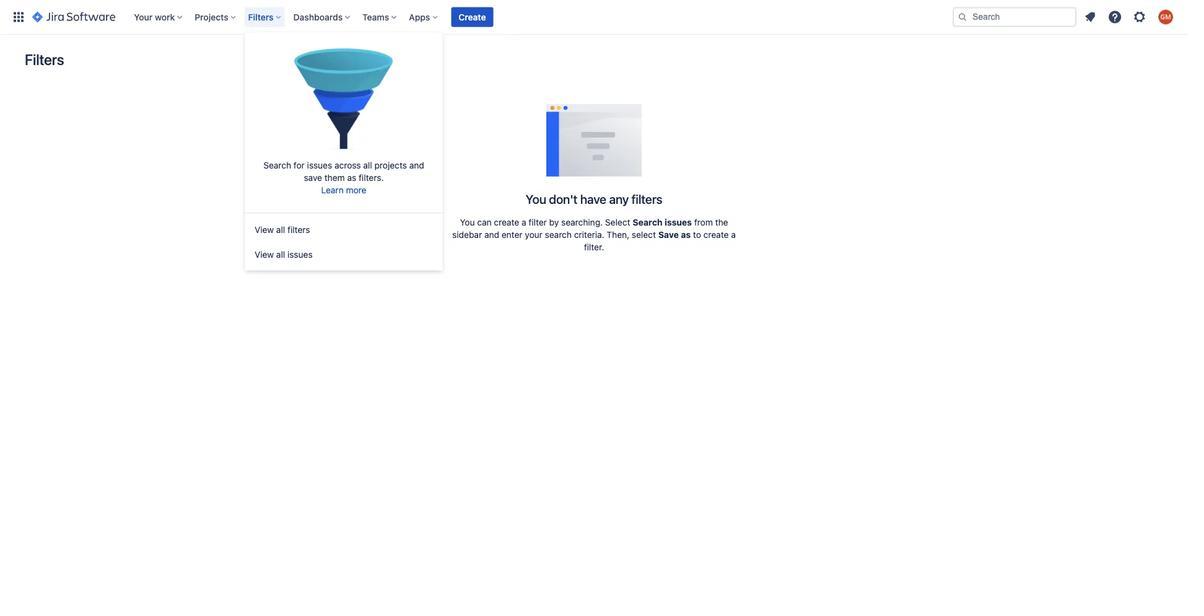 Task type: locate. For each thing, give the bounding box(es) containing it.
filters inside dropdown button
[[248, 12, 274, 22]]

2 view from the top
[[255, 249, 274, 259]]

select
[[632, 230, 656, 240]]

and right the projects at the left
[[409, 160, 424, 170]]

work
[[155, 12, 175, 22]]

banner
[[0, 0, 1189, 35]]

have
[[581, 192, 607, 206]]

view all filters link
[[245, 217, 443, 242]]

from
[[695, 217, 713, 227]]

issues up save as
[[665, 217, 692, 227]]

as left to
[[681, 230, 691, 240]]

view for view all issues
[[255, 249, 274, 259]]

view
[[255, 224, 274, 234], [255, 249, 274, 259]]

1 vertical spatial create
[[704, 230, 729, 240]]

you up filter
[[526, 192, 546, 206]]

and inside from the sidebar and enter your search criteria. then, select
[[485, 230, 500, 240]]

0 vertical spatial filters
[[632, 192, 663, 206]]

0 vertical spatial filters
[[248, 12, 274, 22]]

1 view from the top
[[255, 224, 274, 234]]

any
[[609, 192, 629, 206]]

0 horizontal spatial you
[[460, 217, 475, 227]]

0 horizontal spatial create
[[494, 217, 519, 227]]

1 horizontal spatial search
[[633, 217, 663, 227]]

1 horizontal spatial and
[[485, 230, 500, 240]]

jira software image
[[32, 10, 115, 24], [32, 10, 115, 24]]

all up filters.
[[363, 160, 372, 170]]

view up view all issues
[[255, 224, 274, 234]]

create down the the on the top right of the page
[[704, 230, 729, 240]]

filters right 'any'
[[632, 192, 663, 206]]

filters
[[632, 192, 663, 206], [288, 224, 310, 234]]

save
[[304, 172, 322, 182]]

0 vertical spatial create
[[494, 217, 519, 227]]

as
[[347, 172, 356, 182], [681, 230, 691, 240]]

1 horizontal spatial a
[[731, 230, 736, 240]]

1 vertical spatial all
[[276, 224, 285, 234]]

apps
[[409, 12, 430, 22]]

issues up save on the top left of the page
[[307, 160, 332, 170]]

0 vertical spatial and
[[409, 160, 424, 170]]

a left filter
[[522, 217, 527, 227]]

the
[[716, 217, 728, 227]]

2 vertical spatial issues
[[288, 249, 313, 259]]

more
[[346, 185, 367, 195]]

0 horizontal spatial and
[[409, 160, 424, 170]]

all inside view all issues link
[[276, 249, 285, 259]]

0 vertical spatial search
[[264, 160, 291, 170]]

1 vertical spatial you
[[460, 217, 475, 227]]

your
[[525, 230, 543, 240]]

0 horizontal spatial filters
[[25, 51, 64, 68]]

for
[[294, 160, 305, 170]]

you can create a filter by searching. select search issues
[[460, 217, 692, 227]]

and down can
[[485, 230, 500, 240]]

0 vertical spatial a
[[522, 217, 527, 227]]

filters
[[248, 12, 274, 22], [25, 51, 64, 68]]

0 horizontal spatial as
[[347, 172, 356, 182]]

to
[[693, 230, 701, 240]]

search
[[264, 160, 291, 170], [633, 217, 663, 227]]

sidebar
[[453, 230, 482, 240]]

1 horizontal spatial filters
[[248, 12, 274, 22]]

dashboards
[[293, 12, 343, 22]]

issues down view all filters
[[288, 249, 313, 259]]

issues
[[307, 160, 332, 170], [665, 217, 692, 227], [288, 249, 313, 259]]

you
[[526, 192, 546, 206], [460, 217, 475, 227]]

a right to
[[731, 230, 736, 240]]

your profile and settings image
[[1159, 10, 1174, 24]]

select
[[605, 217, 631, 227]]

your work button
[[130, 7, 187, 27]]

all inside view all filters link
[[276, 224, 285, 234]]

all up view all issues
[[276, 224, 285, 234]]

can
[[477, 217, 492, 227]]

as down across
[[347, 172, 356, 182]]

all
[[363, 160, 372, 170], [276, 224, 285, 234], [276, 249, 285, 259]]

0 vertical spatial as
[[347, 172, 356, 182]]

0 vertical spatial all
[[363, 160, 372, 170]]

all down view all filters
[[276, 249, 285, 259]]

them
[[325, 172, 345, 182]]

0 vertical spatial you
[[526, 192, 546, 206]]

search up select
[[633, 217, 663, 227]]

apps button
[[405, 7, 443, 27]]

0 vertical spatial issues
[[307, 160, 332, 170]]

0 horizontal spatial search
[[264, 160, 291, 170]]

1 horizontal spatial create
[[704, 230, 729, 240]]

view down view all filters
[[255, 249, 274, 259]]

0 horizontal spatial filters
[[288, 224, 310, 234]]

create up enter
[[494, 217, 519, 227]]

2 vertical spatial all
[[276, 249, 285, 259]]

1 horizontal spatial as
[[681, 230, 691, 240]]

search left "for"
[[264, 160, 291, 170]]

1 vertical spatial a
[[731, 230, 736, 240]]

filters down appswitcher icon
[[25, 51, 64, 68]]

0 horizontal spatial a
[[522, 217, 527, 227]]

search for issues across all projects and save them as filters. learn more
[[264, 160, 424, 195]]

across
[[335, 160, 361, 170]]

1 vertical spatial issues
[[665, 217, 692, 227]]

issues inside search for issues across all projects and save them as filters. learn more
[[307, 160, 332, 170]]

0 vertical spatial view
[[255, 224, 274, 234]]

filters.
[[359, 172, 384, 182]]

create
[[494, 217, 519, 227], [704, 230, 729, 240]]

a
[[522, 217, 527, 227], [731, 230, 736, 240]]

a inside to create a filter.
[[731, 230, 736, 240]]

learn
[[321, 185, 344, 195]]

1 vertical spatial as
[[681, 230, 691, 240]]

1 horizontal spatial you
[[526, 192, 546, 206]]

criteria.
[[574, 230, 605, 240]]

create
[[459, 12, 486, 22]]

you up sidebar
[[460, 217, 475, 227]]

filters right projects popup button
[[248, 12, 274, 22]]

1 vertical spatial and
[[485, 230, 500, 240]]

notifications image
[[1083, 10, 1098, 24]]

filters up view all issues
[[288, 224, 310, 234]]

and
[[409, 160, 424, 170], [485, 230, 500, 240]]

1 vertical spatial search
[[633, 217, 663, 227]]

view all issues link
[[245, 242, 443, 267]]

1 vertical spatial view
[[255, 249, 274, 259]]

create inside to create a filter.
[[704, 230, 729, 240]]



Task type: vqa. For each thing, say whether or not it's contained in the screenshot.
Saved at the right top of page
no



Task type: describe. For each thing, give the bounding box(es) containing it.
filter
[[529, 217, 547, 227]]

teams button
[[359, 7, 402, 27]]

filters button
[[245, 7, 286, 27]]

learn more link
[[321, 185, 367, 195]]

all for issues
[[276, 249, 285, 259]]

then,
[[607, 230, 630, 240]]

to create a filter.
[[584, 230, 736, 252]]

filter.
[[584, 242, 604, 252]]

help image
[[1108, 10, 1123, 24]]

settings image
[[1133, 10, 1148, 24]]

projects
[[375, 160, 407, 170]]

your
[[134, 12, 153, 22]]

your work
[[134, 12, 175, 22]]

projects button
[[191, 7, 241, 27]]

projects
[[195, 12, 228, 22]]

save as
[[659, 230, 691, 240]]

as inside search for issues across all projects and save them as filters. learn more
[[347, 172, 356, 182]]

view for view all filters
[[255, 224, 274, 234]]

save
[[659, 230, 679, 240]]

from the sidebar and enter your search criteria. then, select
[[453, 217, 728, 240]]

by
[[549, 217, 559, 227]]

you for you don't have any filters
[[526, 192, 546, 206]]

an image showing that the apps dropdown menu is empty image
[[294, 36, 394, 159]]

teams
[[363, 12, 389, 22]]

primary element
[[7, 0, 953, 34]]

and inside search for issues across all projects and save them as filters. learn more
[[409, 160, 424, 170]]

search inside search for issues across all projects and save them as filters. learn more
[[264, 160, 291, 170]]

view all filters
[[255, 224, 310, 234]]

searching.
[[562, 217, 603, 227]]

search image
[[958, 12, 968, 22]]

appswitcher icon image
[[11, 10, 26, 24]]

dashboards button
[[290, 7, 355, 27]]

all for filters
[[276, 224, 285, 234]]

you don't have any filters
[[526, 192, 663, 206]]

1 vertical spatial filters
[[288, 224, 310, 234]]

all inside search for issues across all projects and save them as filters. learn more
[[363, 160, 372, 170]]

1 vertical spatial filters
[[25, 51, 64, 68]]

1 horizontal spatial filters
[[632, 192, 663, 206]]

search
[[545, 230, 572, 240]]

view all issues
[[255, 249, 313, 259]]

enter
[[502, 230, 523, 240]]

Search field
[[953, 7, 1077, 27]]

create button
[[451, 7, 494, 27]]

issues for search for issues across all projects and save them as filters. learn more
[[307, 160, 332, 170]]

you for you can create a filter by searching. select search issues
[[460, 217, 475, 227]]

issues for view all issues
[[288, 249, 313, 259]]

don't
[[549, 192, 578, 206]]

banner containing your work
[[0, 0, 1189, 35]]



